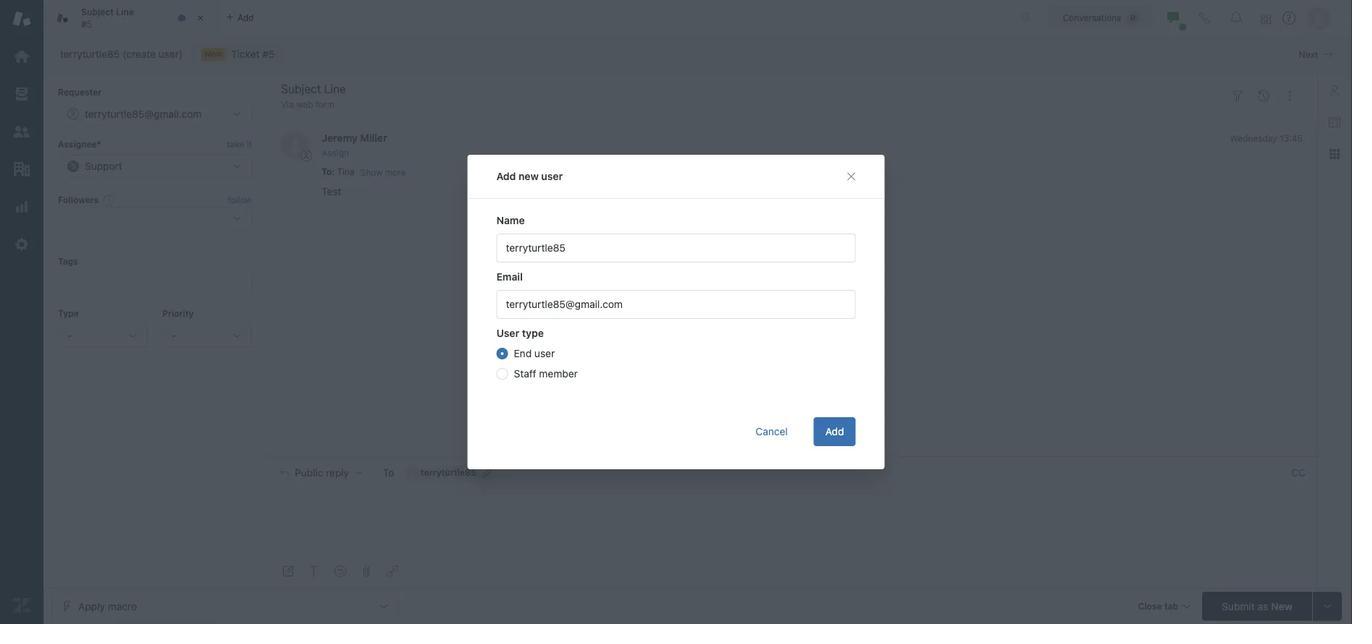 Task type: describe. For each thing, give the bounding box(es) containing it.
terryturtle85 for terryturtle85
[[421, 468, 476, 478]]

Email field
[[496, 290, 856, 319]]

close image
[[193, 11, 208, 25]]

get started image
[[12, 47, 31, 66]]

13:45
[[1280, 133, 1303, 143]]

next
[[1299, 49, 1318, 59]]

cancel button
[[744, 418, 799, 447]]

web
[[296, 100, 313, 110]]

close modal image
[[845, 171, 857, 182]]

more
[[385, 168, 406, 178]]

terryturtle85 (create user)
[[60, 48, 183, 60]]

add for add new user
[[496, 171, 516, 182]]

user type
[[496, 328, 544, 340]]

via
[[281, 100, 294, 110]]

customers image
[[12, 122, 31, 141]]

jeremy
[[322, 132, 358, 144]]

get help image
[[1283, 12, 1296, 25]]

reporting image
[[12, 198, 31, 217]]

subject
[[81, 7, 114, 17]]

wednesday
[[1230, 133, 1277, 143]]

- button for priority
[[162, 324, 252, 348]]

- button for type
[[58, 324, 148, 348]]

follow
[[228, 195, 252, 205]]

line
[[116, 7, 134, 17]]

to for to : tina show more
[[322, 167, 332, 177]]

1 vertical spatial user
[[534, 348, 555, 360]]

events image
[[1258, 90, 1269, 102]]

assignee*
[[58, 139, 101, 149]]

type
[[522, 328, 544, 340]]

follow button
[[228, 193, 252, 206]]

staff member
[[514, 368, 578, 380]]

0 vertical spatial user
[[541, 171, 563, 182]]

jeremy miller assign
[[322, 132, 387, 158]]

Wednesday 13:45 text field
[[1230, 133, 1303, 143]]

user
[[496, 328, 519, 340]]

tags
[[58, 257, 78, 267]]

show more button
[[360, 166, 406, 179]]

Public reply composer text field
[[274, 488, 1311, 519]]

user)
[[158, 48, 183, 60]]

zendesk support image
[[12, 9, 31, 28]]

subject line #5
[[81, 7, 134, 29]]

Name field
[[496, 234, 856, 263]]

format text image
[[309, 566, 320, 578]]

take it button
[[227, 137, 252, 152]]

- for type
[[67, 330, 72, 342]]

tab containing subject line
[[43, 0, 217, 36]]

#5
[[81, 19, 92, 29]]

admin image
[[12, 235, 31, 254]]

show
[[360, 168, 383, 178]]

add for add
[[825, 426, 844, 438]]

to : tina show more
[[322, 167, 406, 178]]

jeremy miller link
[[322, 132, 387, 144]]

form
[[316, 100, 335, 110]]

insert emojis image
[[335, 566, 346, 578]]

email
[[496, 271, 523, 283]]

terryturtle85 (create user) link
[[51, 44, 192, 64]]

- for priority
[[172, 330, 176, 342]]



Task type: locate. For each thing, give the bounding box(es) containing it.
take
[[227, 139, 244, 149]]

0 horizontal spatial add
[[496, 171, 516, 182]]

draft mode image
[[282, 566, 294, 578]]

knowledge image
[[1329, 117, 1340, 128]]

new
[[519, 171, 539, 182]]

cc button
[[1291, 467, 1306, 480]]

apps image
[[1329, 148, 1340, 160]]

add right cancel in the bottom right of the page
[[825, 426, 844, 438]]

avatar image
[[281, 131, 310, 160]]

next button
[[1290, 43, 1341, 66]]

edit user image
[[482, 468, 492, 478]]

0 horizontal spatial - button
[[58, 324, 148, 348]]

main element
[[0, 0, 43, 625]]

(create
[[123, 48, 156, 60]]

new
[[204, 49, 223, 59], [1271, 601, 1293, 613]]

0 vertical spatial to
[[322, 167, 332, 177]]

- button down the "type" on the left
[[58, 324, 148, 348]]

- button down priority
[[162, 324, 252, 348]]

test
[[322, 185, 341, 197]]

-
[[67, 330, 72, 342], [172, 330, 176, 342]]

terryturtle85
[[60, 48, 120, 60], [421, 468, 476, 478]]

terryturtle85@gmail.com image
[[406, 467, 418, 479]]

to
[[322, 167, 332, 177], [383, 467, 394, 479]]

to inside 'to : tina show more'
[[322, 167, 332, 177]]

1 horizontal spatial -
[[172, 330, 176, 342]]

end user
[[514, 348, 555, 360]]

1 vertical spatial to
[[383, 467, 394, 479]]

customer context image
[[1329, 85, 1340, 96]]

tabs tab list
[[43, 0, 1006, 36]]

add
[[496, 171, 516, 182], [825, 426, 844, 438]]

add attachment image
[[361, 566, 372, 578]]

new inside secondary element
[[204, 49, 223, 59]]

0 horizontal spatial terryturtle85
[[60, 48, 120, 60]]

tab
[[43, 0, 217, 36]]

0 vertical spatial new
[[204, 49, 223, 59]]

1 - from the left
[[67, 330, 72, 342]]

user right the new
[[541, 171, 563, 182]]

add inside button
[[825, 426, 844, 438]]

add left the new
[[496, 171, 516, 182]]

terryturtle85 down #5
[[60, 48, 120, 60]]

- down the "type" on the left
[[67, 330, 72, 342]]

cc
[[1291, 467, 1306, 479]]

assign button
[[322, 147, 349, 160]]

0 horizontal spatial to
[[322, 167, 332, 177]]

wednesday 13:45
[[1230, 133, 1303, 143]]

1 horizontal spatial - button
[[162, 324, 252, 348]]

member
[[539, 368, 578, 380]]

add link (cmd k) image
[[387, 566, 398, 578]]

organizations image
[[12, 160, 31, 179]]

0 vertical spatial terryturtle85
[[60, 48, 120, 60]]

1 horizontal spatial to
[[383, 467, 394, 479]]

priority
[[162, 309, 194, 319]]

it
[[247, 139, 252, 149]]

secondary element
[[43, 40, 1352, 69]]

2 - button from the left
[[162, 324, 252, 348]]

submit as new
[[1222, 601, 1293, 613]]

0 horizontal spatial new
[[204, 49, 223, 59]]

0 vertical spatial add
[[496, 171, 516, 182]]

:
[[332, 167, 335, 177]]

1 horizontal spatial new
[[1271, 601, 1293, 613]]

terryturtle85 right terryturtle85@gmail.com icon
[[421, 468, 476, 478]]

2 - from the left
[[172, 330, 176, 342]]

Subject field
[[278, 80, 1222, 98]]

1 - button from the left
[[58, 324, 148, 348]]

new link
[[191, 44, 284, 64]]

type
[[58, 309, 79, 319]]

add new user
[[496, 171, 563, 182]]

1 vertical spatial new
[[1271, 601, 1293, 613]]

- button
[[58, 324, 148, 348], [162, 324, 252, 348]]

assign
[[322, 148, 349, 158]]

take it
[[227, 139, 252, 149]]

1 vertical spatial add
[[825, 426, 844, 438]]

user
[[541, 171, 563, 182], [534, 348, 555, 360]]

conversations
[[1063, 13, 1121, 23]]

- down priority
[[172, 330, 176, 342]]

terryturtle85 inside secondary element
[[60, 48, 120, 60]]

miller
[[360, 132, 387, 144]]

name
[[496, 215, 525, 227]]

1 vertical spatial terryturtle85
[[421, 468, 476, 478]]

staff
[[514, 368, 536, 380]]

0 horizontal spatial -
[[67, 330, 72, 342]]

new down close icon
[[204, 49, 223, 59]]

zendesk image
[[12, 597, 31, 616]]

to left tina
[[322, 167, 332, 177]]

1 horizontal spatial add
[[825, 426, 844, 438]]

1 horizontal spatial terryturtle85
[[421, 468, 476, 478]]

submit
[[1222, 601, 1255, 613]]

end
[[514, 348, 532, 360]]

tina
[[337, 167, 355, 177]]

zendesk products image
[[1261, 14, 1271, 24]]

terryturtle85 for terryturtle85 (create user)
[[60, 48, 120, 60]]

cancel
[[756, 426, 788, 438]]

conversations button
[[1047, 6, 1154, 29]]

views image
[[12, 85, 31, 104]]

new right "as" at the bottom right
[[1271, 601, 1293, 613]]

via web form
[[281, 100, 335, 110]]

to for to
[[383, 467, 394, 479]]

add button
[[814, 418, 856, 447]]

to left terryturtle85@gmail.com icon
[[383, 467, 394, 479]]

as
[[1258, 601, 1268, 613]]

user up staff member
[[534, 348, 555, 360]]

add new user dialog
[[467, 155, 885, 470]]



Task type: vqa. For each thing, say whether or not it's contained in the screenshot.
jeremy miller OPTION
no



